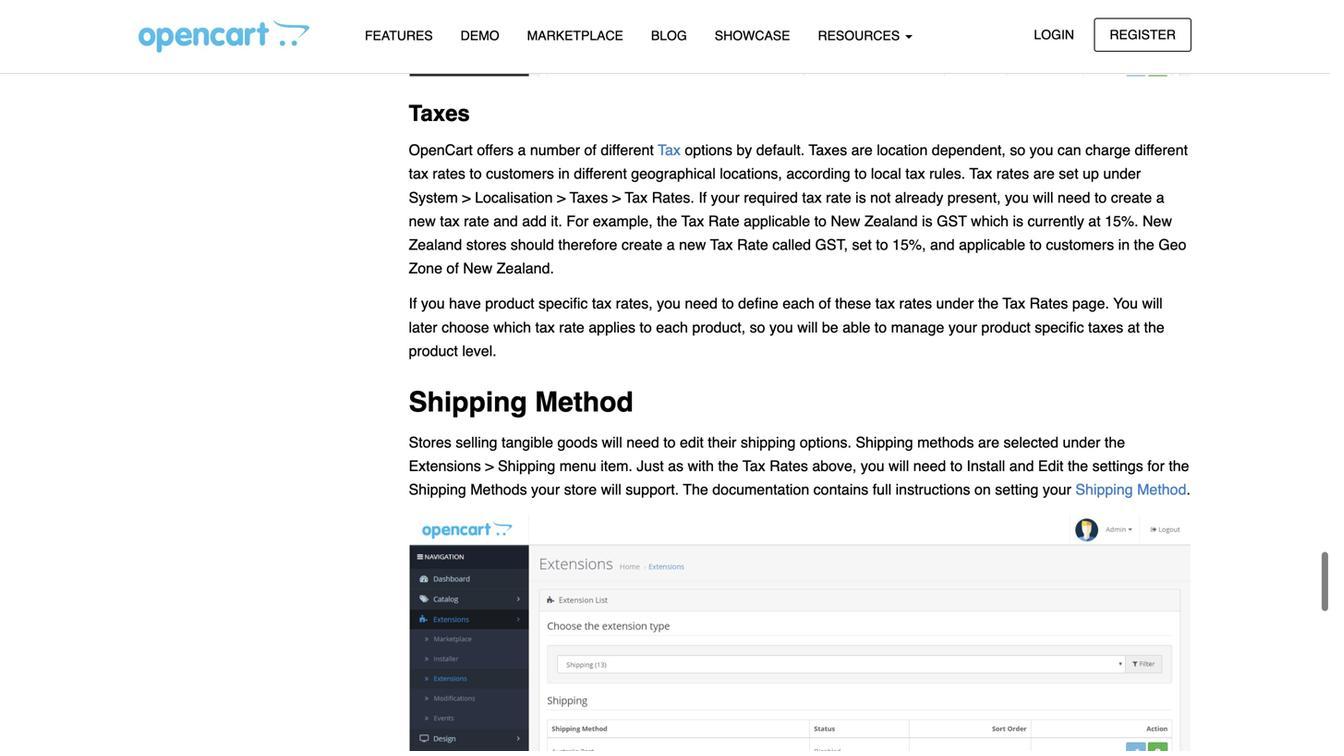 Task type: vqa. For each thing, say whether or not it's contained in the screenshot.
leftmost create
yes



Task type: describe. For each thing, give the bounding box(es) containing it.
shipping
[[741, 434, 796, 451]]

shipping method
[[409, 386, 634, 418]]

at inside "options by default. taxes are location dependent, so you can charge different tax rates to customers in different geographical locations, according to local tax rules. tax rates are set up under system > localisation > taxes > tax rates. if your required tax rate is not already present, you will need to create a new tax rate and add it. for example, the tax rate applicable to new zealand is gst which is currently at 15%. new zealand stores should therefore create a new tax rate called gst, set to 15%, and applicable to customers in the geo zone of new zealand."
[[1089, 212, 1101, 230]]

0 vertical spatial rate
[[709, 212, 740, 230]]

methods
[[471, 481, 527, 498]]

so inside "options by default. taxes are location dependent, so you can charge different tax rates to customers in different geographical locations, according to local tax rules. tax rates are set up under system > localisation > taxes > tax rates. if your required tax rate is not already present, you will need to create a new tax rate and add it. for example, the tax rate applicable to new zealand is gst which is currently at 15%. new zealand stores should therefore create a new tax rate called gst, set to 15%, and applicable to customers in the geo zone of new zealand."
[[1010, 142, 1026, 159]]

15%.
[[1105, 212, 1139, 230]]

0 horizontal spatial create
[[622, 236, 663, 253]]

will right you
[[1143, 295, 1163, 312]]

0 horizontal spatial each
[[656, 319, 688, 336]]

extensions
[[409, 458, 481, 475]]

define
[[739, 295, 779, 312]]

rates inside if you have product specific tax rates, you need to define each of these tax rates under the tax rates page. you will later choose which tax rate applies to each product, so you will be able to manage your product specific taxes at the product level.
[[1030, 295, 1069, 312]]

methods
[[918, 434, 974, 451]]

2 horizontal spatial taxes
[[809, 142, 848, 159]]

their
[[708, 434, 737, 451]]

zealand.
[[497, 260, 554, 277]]

tax down "rates."
[[682, 212, 705, 230]]

these
[[836, 295, 872, 312]]

1 horizontal spatial taxes
[[570, 189, 608, 206]]

applies
[[589, 319, 636, 336]]

tax right these
[[876, 295, 896, 312]]

install
[[967, 458, 1006, 475]]

with
[[688, 458, 714, 475]]

opencart offers a number of different tax
[[409, 142, 685, 159]]

according
[[787, 165, 851, 182]]

options
[[685, 142, 733, 159]]

taxes
[[1089, 319, 1124, 336]]

tax inside if you have product specific tax rates, you need to define each of these tax rates under the tax rates page. you will later choose which tax rate applies to each product, so you will be able to manage your product specific taxes at the product level.
[[1003, 295, 1026, 312]]

features link
[[351, 19, 447, 52]]

rates,
[[616, 295, 653, 312]]

by
[[737, 142, 753, 159]]

shipping method .
[[1076, 481, 1191, 498]]

demo link
[[447, 19, 514, 52]]

settings
[[1093, 458, 1144, 475]]

already
[[895, 189, 944, 206]]

1 vertical spatial zealand
[[409, 236, 462, 253]]

will left be
[[798, 319, 818, 336]]

contains
[[814, 481, 869, 498]]

so inside if you have product specific tax rates, you need to define each of these tax rates under the tax rates page. you will later choose which tax rate applies to each product, so you will be able to manage your product specific taxes at the product level.
[[750, 319, 766, 336]]

rates.
[[652, 189, 695, 206]]

full
[[873, 481, 892, 498]]

blog
[[651, 28, 687, 43]]

> up example, in the top left of the page
[[613, 189, 621, 206]]

can
[[1058, 142, 1082, 159]]

to up gst,
[[815, 212, 827, 230]]

shipping down settings
[[1076, 481, 1134, 498]]

0 vertical spatial in
[[559, 165, 570, 182]]

tax up present,
[[970, 165, 993, 182]]

menu
[[560, 458, 597, 475]]

0 vertical spatial applicable
[[744, 212, 811, 230]]

will up item.
[[602, 434, 623, 451]]

rules.
[[930, 165, 966, 182]]

showcase link
[[701, 19, 804, 52]]

tax link
[[658, 142, 685, 159]]

above,
[[813, 458, 857, 475]]

you up later
[[421, 295, 445, 312]]

shipping up the 'selling'
[[409, 386, 528, 418]]

tax down system
[[440, 212, 460, 230]]

just
[[637, 458, 664, 475]]

for
[[1148, 458, 1165, 475]]

0 horizontal spatial rate
[[464, 212, 489, 230]]

tax left called on the right of page
[[710, 236, 733, 253]]

will down item.
[[601, 481, 622, 498]]

if inside "options by default. taxes are location dependent, so you can charge different tax rates to customers in different geographical locations, according to local tax rules. tax rates are set up under system > localisation > taxes > tax rates. if your required tax rate is not already present, you will need to create a new tax rate and add it. for example, the tax rate applicable to new zealand is gst which is currently at 15%. new zealand stores should therefore create a new tax rate called gst, set to 15%, and applicable to customers in the geo zone of new zealand."
[[699, 189, 707, 206]]

shipping down the tangible
[[498, 458, 556, 475]]

to down rates,
[[640, 319, 652, 336]]

therefore
[[559, 236, 618, 253]]

will up full
[[889, 458, 910, 475]]

tax down according
[[803, 189, 822, 206]]

setting
[[996, 481, 1039, 498]]

tax inside stores selling tangible goods will need to edit their shipping options. shipping methods are selected under the extensions > shipping menu item. just as with the tax rates above, you will need to install and edit the settings for the shipping methods your store will support. the documentation contains full instructions on setting your
[[743, 458, 766, 475]]

instructions
[[896, 481, 971, 498]]

you inside stores selling tangible goods will need to edit their shipping options. shipping methods are selected under the extensions > shipping menu item. just as with the tax rates above, you will need to install and edit the settings for the shipping methods your store will support. the documentation contains full instructions on setting your
[[861, 458, 885, 475]]

showcase
[[715, 28, 791, 43]]

able
[[843, 319, 871, 336]]

need up the instructions on the right bottom
[[914, 458, 947, 475]]

under inside "options by default. taxes are location dependent, so you can charge different tax rates to customers in different geographical locations, according to local tax rules. tax rates are set up under system > localisation > taxes > tax rates. if your required tax rate is not already present, you will need to create a new tax rate and add it. for example, the tax rate applicable to new zealand is gst which is currently at 15%. new zealand stores should therefore create a new tax rate called gst, set to 15%, and applicable to customers in the geo zone of new zealand."
[[1104, 165, 1142, 182]]

item.
[[601, 458, 633, 475]]

marketplace
[[527, 28, 624, 43]]

called
[[773, 236, 811, 253]]

not
[[871, 189, 891, 206]]

on
[[975, 481, 991, 498]]

15%,
[[893, 236, 926, 253]]

to left edit
[[664, 434, 676, 451]]

0 horizontal spatial new
[[463, 260, 493, 277]]

selected
[[1004, 434, 1059, 451]]

1 horizontal spatial customers
[[1047, 236, 1115, 253]]

resources
[[818, 28, 904, 43]]

stores
[[409, 434, 452, 451]]

options by default. taxes are location dependent, so you can charge different tax rates to customers in different geographical locations, according to local tax rules. tax rates are set up under system > localisation > taxes > tax rates. if your required tax rate is not already present, you will need to create a new tax rate and add it. for example, the tax rate applicable to new zealand is gst which is currently at 15%. new zealand stores should therefore create a new tax rate called gst, set to 15%, and applicable to customers in the geo zone of new zealand.
[[409, 142, 1189, 277]]

0 horizontal spatial customers
[[486, 165, 554, 182]]

add
[[522, 212, 547, 230]]

have
[[449, 295, 481, 312]]

to down offers
[[470, 165, 482, 182]]

will inside "options by default. taxes are location dependent, so you can charge different tax rates to customers in different geographical locations, according to local tax rules. tax rates are set up under system > localisation > taxes > tax rates. if your required tax rate is not already present, you will need to create a new tax rate and add it. for example, the tax rate applicable to new zealand is gst which is currently at 15%. new zealand stores should therefore create a new tax rate called gst, set to 15%, and applicable to customers in the geo zone of new zealand."
[[1033, 189, 1054, 206]]

of inside if you have product specific tax rates, you need to define each of these tax rates under the tax rates page. you will later choose which tax rate applies to each product, so you will be able to manage your product specific taxes at the product level.
[[819, 295, 831, 312]]

extensions payment page image
[[409, 0, 1192, 77]]

tax up already
[[906, 165, 926, 182]]

0 vertical spatial and
[[494, 212, 518, 230]]

different right charge
[[1135, 142, 1189, 159]]

to down up at the right top of page
[[1095, 189, 1107, 206]]

0 horizontal spatial product
[[409, 342, 458, 359]]

tangible
[[502, 434, 554, 451]]

and inside stores selling tangible goods will need to edit their shipping options. shipping methods are selected under the extensions > shipping menu item. just as with the tax rates above, you will need to install and edit the settings for the shipping methods your store will support. the documentation contains full instructions on setting your
[[1010, 458, 1035, 475]]

goods
[[558, 434, 598, 451]]

opencart
[[409, 142, 473, 159]]

> right system
[[462, 189, 471, 206]]

1 horizontal spatial specific
[[1035, 319, 1085, 336]]

register link
[[1095, 18, 1192, 52]]

1 vertical spatial applicable
[[959, 236, 1026, 253]]

0 vertical spatial product
[[485, 295, 535, 312]]

to down currently
[[1030, 236, 1042, 253]]

1 horizontal spatial new
[[679, 236, 706, 253]]

0 vertical spatial taxes
[[409, 101, 470, 126]]

opencart - open source shopping cart solution image
[[139, 19, 310, 53]]

need up just
[[627, 434, 660, 451]]

login link
[[1019, 18, 1091, 52]]

blog link
[[638, 19, 701, 52]]

page.
[[1073, 295, 1110, 312]]

tax down zealand.
[[536, 319, 555, 336]]

to up product,
[[722, 295, 734, 312]]

selling
[[456, 434, 498, 451]]

it.
[[551, 212, 563, 230]]

stores selling tangible goods will need to edit their shipping options. shipping methods are selected under the extensions > shipping menu item. just as with the tax rates above, you will need to install and edit the settings for the shipping methods your store will support. the documentation contains full instructions on setting your
[[409, 434, 1190, 498]]

login
[[1035, 27, 1075, 42]]

geo
[[1159, 236, 1187, 253]]

method for shipping method
[[535, 386, 634, 418]]

your inside if you have product specific tax rates, you need to define each of these tax rates under the tax rates page. you will later choose which tax rate applies to each product, so you will be able to manage your product specific taxes at the product level.
[[949, 319, 978, 336]]

2 horizontal spatial new
[[1143, 212, 1173, 230]]

0 vertical spatial create
[[1112, 189, 1153, 206]]

under inside if you have product specific tax rates, you need to define each of these tax rates under the tax rates page. you will later choose which tax rate applies to each product, so you will be able to manage your product specific taxes at the product level.
[[937, 295, 974, 312]]

0 vertical spatial new
[[409, 212, 436, 230]]

2 horizontal spatial product
[[982, 319, 1031, 336]]

product,
[[693, 319, 746, 336]]

example,
[[593, 212, 653, 230]]

tax up geographical
[[658, 142, 681, 159]]

later
[[409, 319, 438, 336]]

if you have product specific tax rates, you need to define each of these tax rates under the tax rates page. you will later choose which tax rate applies to each product, so you will be able to manage your product specific taxes at the product level.
[[409, 295, 1165, 359]]

0 horizontal spatial is
[[856, 189, 867, 206]]



Task type: locate. For each thing, give the bounding box(es) containing it.
2 horizontal spatial of
[[819, 295, 831, 312]]

applicable down required
[[744, 212, 811, 230]]

are up 'install'
[[979, 434, 1000, 451]]

at
[[1089, 212, 1101, 230], [1128, 319, 1140, 336]]

1 horizontal spatial and
[[931, 236, 955, 253]]

of inside "options by default. taxes are location dependent, so you can charge different tax rates to customers in different geographical locations, according to local tax rules. tax rates are set up under system > localisation > taxes > tax rates. if your required tax rate is not already present, you will need to create a new tax rate and add it. for example, the tax rate applicable to new zealand is gst which is currently at 15%. new zealand stores should therefore create a new tax rate called gst, set to 15%, and applicable to customers in the geo zone of new zealand."
[[447, 260, 459, 277]]

manage
[[891, 319, 945, 336]]

of up be
[[819, 295, 831, 312]]

0 horizontal spatial at
[[1089, 212, 1101, 230]]

1 vertical spatial taxes
[[809, 142, 848, 159]]

0 vertical spatial at
[[1089, 212, 1101, 230]]

need inside "options by default. taxes are location dependent, so you can charge different tax rates to customers in different geographical locations, according to local tax rules. tax rates are set up under system > localisation > taxes > tax rates. if your required tax rate is not already present, you will need to create a new tax rate and add it. for example, the tax rate applicable to new zealand is gst which is currently at 15%. new zealand stores should therefore create a new tax rate called gst, set to 15%, and applicable to customers in the geo zone of new zealand."
[[1058, 189, 1091, 206]]

2 vertical spatial a
[[667, 236, 675, 253]]

so down define
[[750, 319, 766, 336]]

new up gst,
[[831, 212, 861, 230]]

stores
[[466, 236, 507, 253]]

marketplace link
[[514, 19, 638, 52]]

1 vertical spatial method
[[1138, 481, 1187, 498]]

1 horizontal spatial applicable
[[959, 236, 1026, 253]]

be
[[822, 319, 839, 336]]

0 vertical spatial each
[[783, 295, 815, 312]]

0 horizontal spatial if
[[409, 295, 417, 312]]

tax up system
[[409, 165, 429, 182]]

zealand up zone
[[409, 236, 462, 253]]

1 vertical spatial under
[[937, 295, 974, 312]]

1 vertical spatial product
[[982, 319, 1031, 336]]

0 horizontal spatial rates
[[433, 165, 466, 182]]

a down "rates."
[[667, 236, 675, 253]]

0 horizontal spatial which
[[494, 319, 531, 336]]

1 vertical spatial rate
[[737, 236, 769, 253]]

rates up present,
[[997, 165, 1030, 182]]

0 vertical spatial zealand
[[865, 212, 918, 230]]

1 horizontal spatial a
[[667, 236, 675, 253]]

>
[[462, 189, 471, 206], [557, 189, 566, 206], [613, 189, 621, 206], [485, 458, 494, 475]]

rates left the page.
[[1030, 295, 1069, 312]]

0 vertical spatial rate
[[826, 189, 852, 206]]

customers
[[486, 165, 554, 182], [1047, 236, 1115, 253]]

0 vertical spatial under
[[1104, 165, 1142, 182]]

0 horizontal spatial so
[[750, 319, 766, 336]]

charge
[[1086, 142, 1131, 159]]

a
[[518, 142, 526, 159], [1157, 189, 1165, 206], [667, 236, 675, 253]]

of right number
[[585, 142, 597, 159]]

2 vertical spatial under
[[1063, 434, 1101, 451]]

location
[[877, 142, 928, 159]]

edit
[[680, 434, 704, 451]]

method
[[535, 386, 634, 418], [1138, 481, 1187, 498]]

0 vertical spatial a
[[518, 142, 526, 159]]

0 vertical spatial customers
[[486, 165, 554, 182]]

1 horizontal spatial of
[[585, 142, 597, 159]]

localisation
[[475, 189, 553, 206]]

each
[[783, 295, 815, 312], [656, 319, 688, 336]]

2 horizontal spatial rate
[[826, 189, 852, 206]]

customers down currently
[[1047, 236, 1115, 253]]

> up it.
[[557, 189, 566, 206]]

at down you
[[1128, 319, 1140, 336]]

tax
[[658, 142, 681, 159], [970, 165, 993, 182], [625, 189, 648, 206], [682, 212, 705, 230], [710, 236, 733, 253], [1003, 295, 1026, 312], [743, 458, 766, 475]]

product down zealand.
[[485, 295, 535, 312]]

customers up localisation
[[486, 165, 554, 182]]

0 horizontal spatial applicable
[[744, 212, 811, 230]]

rates inside if you have product specific tax rates, you need to define each of these tax rates under the tax rates page. you will later choose which tax rate applies to each product, so you will be able to manage your product specific taxes at the product level.
[[900, 295, 933, 312]]

gst,
[[816, 236, 848, 253]]

each right define
[[783, 295, 815, 312]]

is left not
[[856, 189, 867, 206]]

in down number
[[559, 165, 570, 182]]

1 horizontal spatial at
[[1128, 319, 1140, 336]]

which down present,
[[971, 212, 1009, 230]]

1 vertical spatial a
[[1157, 189, 1165, 206]]

> up methods
[[485, 458, 494, 475]]

currently
[[1028, 212, 1085, 230]]

1 horizontal spatial set
[[1059, 165, 1079, 182]]

you down define
[[770, 319, 794, 336]]

if up later
[[409, 295, 417, 312]]

should
[[511, 236, 554, 253]]

1 vertical spatial specific
[[1035, 319, 1085, 336]]

present,
[[948, 189, 1001, 206]]

you right rates,
[[657, 295, 681, 312]]

to down methods at the right
[[951, 458, 963, 475]]

new
[[831, 212, 861, 230], [1143, 212, 1173, 230], [463, 260, 493, 277]]

rate down according
[[826, 189, 852, 206]]

local
[[871, 165, 902, 182]]

0 horizontal spatial new
[[409, 212, 436, 230]]

1 vertical spatial at
[[1128, 319, 1140, 336]]

1 horizontal spatial new
[[831, 212, 861, 230]]

1 vertical spatial customers
[[1047, 236, 1115, 253]]

applicable
[[744, 212, 811, 230], [959, 236, 1026, 253]]

taxes up opencart
[[409, 101, 470, 126]]

is left gst
[[922, 212, 933, 230]]

rates down shipping
[[770, 458, 809, 475]]

2 vertical spatial product
[[409, 342, 458, 359]]

tax up applies
[[592, 295, 612, 312]]

offers
[[477, 142, 514, 159]]

and up setting
[[1010, 458, 1035, 475]]

resources link
[[804, 19, 927, 52]]

1 horizontal spatial which
[[971, 212, 1009, 230]]

you right present,
[[1006, 189, 1029, 206]]

specific
[[539, 295, 588, 312], [1035, 319, 1085, 336]]

system
[[409, 189, 458, 206]]

0 vertical spatial so
[[1010, 142, 1026, 159]]

your right manage
[[949, 319, 978, 336]]

are up local
[[852, 142, 873, 159]]

product right manage
[[982, 319, 1031, 336]]

the
[[683, 481, 709, 498]]

rate left applies
[[559, 319, 585, 336]]

you left can
[[1030, 142, 1054, 159]]

new up geo
[[1143, 212, 1173, 230]]

2 horizontal spatial a
[[1157, 189, 1165, 206]]

0 horizontal spatial a
[[518, 142, 526, 159]]

demo
[[461, 28, 500, 43]]

your inside "options by default. taxes are location dependent, so you can charge different tax rates to customers in different geographical locations, according to local tax rules. tax rates are set up under system > localisation > taxes > tax rates. if your required tax rate is not already present, you will need to create a new tax rate and add it. for example, the tax rate applicable to new zealand is gst which is currently at 15%. new zealand stores should therefore create a new tax rate called gst, set to 15%, and applicable to customers in the geo zone of new zealand."
[[711, 189, 740, 206]]

documentation
[[713, 481, 810, 498]]

create down example, in the top left of the page
[[622, 236, 663, 253]]

your down edit
[[1043, 481, 1072, 498]]

your left store
[[531, 481, 560, 498]]

1 vertical spatial in
[[1119, 236, 1130, 253]]

1 horizontal spatial method
[[1138, 481, 1187, 498]]

method down for
[[1138, 481, 1187, 498]]

options.
[[800, 434, 852, 451]]

2 vertical spatial are
[[979, 434, 1000, 451]]

which
[[971, 212, 1009, 230], [494, 319, 531, 336]]

different left tax link
[[601, 142, 654, 159]]

are
[[852, 142, 873, 159], [1034, 165, 1055, 182], [979, 434, 1000, 451]]

product
[[485, 295, 535, 312], [982, 319, 1031, 336], [409, 342, 458, 359]]

2 horizontal spatial under
[[1104, 165, 1142, 182]]

tax up example, in the top left of the page
[[625, 189, 648, 206]]

so
[[1010, 142, 1026, 159], [750, 319, 766, 336]]

support.
[[626, 481, 679, 498]]

1 vertical spatial which
[[494, 319, 531, 336]]

rates down opencart
[[433, 165, 466, 182]]

specific down zealand.
[[539, 295, 588, 312]]

rate up stores
[[464, 212, 489, 230]]

under down charge
[[1104, 165, 1142, 182]]

extensions shipping page image
[[409, 513, 1192, 751]]

1 horizontal spatial rates
[[900, 295, 933, 312]]

is left currently
[[1013, 212, 1024, 230]]

1 horizontal spatial is
[[922, 212, 933, 230]]

0 horizontal spatial in
[[559, 165, 570, 182]]

and down localisation
[[494, 212, 518, 230]]

0 vertical spatial specific
[[539, 295, 588, 312]]

1 vertical spatial rates
[[770, 458, 809, 475]]

gst
[[937, 212, 967, 230]]

method up goods
[[535, 386, 634, 418]]

1 horizontal spatial create
[[1112, 189, 1153, 206]]

and
[[494, 212, 518, 230], [931, 236, 955, 253], [1010, 458, 1035, 475]]

zealand
[[865, 212, 918, 230], [409, 236, 462, 253]]

1 vertical spatial are
[[1034, 165, 1055, 182]]

to left 15%,
[[876, 236, 889, 253]]

1 vertical spatial and
[[931, 236, 955, 253]]

you
[[1030, 142, 1054, 159], [1006, 189, 1029, 206], [421, 295, 445, 312], [657, 295, 681, 312], [770, 319, 794, 336], [861, 458, 885, 475]]

which inside "options by default. taxes are location dependent, so you can charge different tax rates to customers in different geographical locations, according to local tax rules. tax rates are set up under system > localisation > taxes > tax rates. if your required tax rate is not already present, you will need to create a new tax rate and add it. for example, the tax rate applicable to new zealand is gst which is currently at 15%. new zealand stores should therefore create a new tax rate called gst, set to 15%, and applicable to customers in the geo zone of new zealand."
[[971, 212, 1009, 230]]

are left up at the right top of page
[[1034, 165, 1055, 182]]

rates up manage
[[900, 295, 933, 312]]

2 horizontal spatial are
[[1034, 165, 1055, 182]]

you
[[1114, 295, 1139, 312]]

to right able
[[875, 319, 887, 336]]

a up geo
[[1157, 189, 1165, 206]]

rates inside stores selling tangible goods will need to edit their shipping options. shipping methods are selected under the extensions > shipping menu item. just as with the tax rates above, you will need to install and edit the settings for the shipping methods your store will support. the documentation contains full instructions on setting your
[[770, 458, 809, 475]]

in down the 15%.
[[1119, 236, 1130, 253]]

new down system
[[409, 212, 436, 230]]

up
[[1083, 165, 1100, 182]]

features
[[365, 28, 433, 43]]

new down stores
[[463, 260, 493, 277]]

will
[[1033, 189, 1054, 206], [1143, 295, 1163, 312], [798, 319, 818, 336], [602, 434, 623, 451], [889, 458, 910, 475], [601, 481, 622, 498]]

under up edit
[[1063, 434, 1101, 451]]

2 horizontal spatial is
[[1013, 212, 1024, 230]]

1 vertical spatial so
[[750, 319, 766, 336]]

0 horizontal spatial under
[[937, 295, 974, 312]]

set
[[1059, 165, 1079, 182], [853, 236, 872, 253]]

2 vertical spatial taxes
[[570, 189, 608, 206]]

1 vertical spatial of
[[447, 260, 459, 277]]

shipping up full
[[856, 434, 914, 451]]

1 horizontal spatial if
[[699, 189, 707, 206]]

rate
[[709, 212, 740, 230], [737, 236, 769, 253]]

0 horizontal spatial set
[[853, 236, 872, 253]]

2 vertical spatial rate
[[559, 319, 585, 336]]

1 horizontal spatial in
[[1119, 236, 1130, 253]]

default.
[[757, 142, 805, 159]]

0 horizontal spatial specific
[[539, 295, 588, 312]]

need up product,
[[685, 295, 718, 312]]

number
[[530, 142, 580, 159]]

.
[[1187, 481, 1191, 498]]

tax
[[409, 165, 429, 182], [906, 165, 926, 182], [803, 189, 822, 206], [440, 212, 460, 230], [592, 295, 612, 312], [876, 295, 896, 312], [536, 319, 555, 336]]

1 vertical spatial new
[[679, 236, 706, 253]]

1 horizontal spatial are
[[979, 434, 1000, 451]]

required
[[744, 189, 798, 206]]

2 vertical spatial of
[[819, 295, 831, 312]]

0 horizontal spatial are
[[852, 142, 873, 159]]

and down gst
[[931, 236, 955, 253]]

to left local
[[855, 165, 867, 182]]

2 horizontal spatial and
[[1010, 458, 1035, 475]]

at inside if you have product specific tax rates, you need to define each of these tax rates under the tax rates page. you will later choose which tax rate applies to each product, so you will be able to manage your product specific taxes at the product level.
[[1128, 319, 1140, 336]]

0 horizontal spatial zealand
[[409, 236, 462, 253]]

need down up at the right top of page
[[1058, 189, 1091, 206]]

taxes up for
[[570, 189, 608, 206]]

zone
[[409, 260, 443, 277]]

are inside stores selling tangible goods will need to edit their shipping options. shipping methods are selected under the extensions > shipping menu item. just as with the tax rates above, you will need to install and edit the settings for the shipping methods your store will support. the documentation contains full instructions on setting your
[[979, 434, 1000, 451]]

which up level.
[[494, 319, 531, 336]]

if inside if you have product specific tax rates, you need to define each of these tax rates under the tax rates page. you will later choose which tax rate applies to each product, so you will be able to manage your product specific taxes at the product level.
[[409, 295, 417, 312]]

rate down locations,
[[709, 212, 740, 230]]

different down number
[[574, 165, 627, 182]]

locations,
[[720, 165, 783, 182]]

1 horizontal spatial rate
[[559, 319, 585, 336]]

0 horizontal spatial method
[[535, 386, 634, 418]]

method for shipping method .
[[1138, 481, 1187, 498]]

1 vertical spatial create
[[622, 236, 663, 253]]

0 vertical spatial are
[[852, 142, 873, 159]]

set right gst,
[[853, 236, 872, 253]]

1 horizontal spatial so
[[1010, 142, 1026, 159]]

which inside if you have product specific tax rates, you need to define each of these tax rates under the tax rates page. you will later choose which tax rate applies to each product, so you will be able to manage your product specific taxes at the product level.
[[494, 319, 531, 336]]

0 vertical spatial method
[[535, 386, 634, 418]]

specific down the page.
[[1035, 319, 1085, 336]]

0 horizontal spatial taxes
[[409, 101, 470, 126]]

choose
[[442, 319, 489, 336]]

edit
[[1039, 458, 1064, 475]]

of right zone
[[447, 260, 459, 277]]

so right dependent,
[[1010, 142, 1026, 159]]

shipping
[[409, 386, 528, 418], [856, 434, 914, 451], [498, 458, 556, 475], [409, 481, 466, 498], [1076, 481, 1134, 498]]

for
[[567, 212, 589, 230]]

0 vertical spatial which
[[971, 212, 1009, 230]]

rate inside if you have product specific tax rates, you need to define each of these tax rates under the tax rates page. you will later choose which tax rate applies to each product, so you will be able to manage your product specific taxes at the product level.
[[559, 319, 585, 336]]

need inside if you have product specific tax rates, you need to define each of these tax rates under the tax rates page. you will later choose which tax rate applies to each product, so you will be able to manage your product specific taxes at the product level.
[[685, 295, 718, 312]]

1 vertical spatial set
[[853, 236, 872, 253]]

0 horizontal spatial rates
[[770, 458, 809, 475]]

1 horizontal spatial product
[[485, 295, 535, 312]]

0 horizontal spatial and
[[494, 212, 518, 230]]

if right "rates."
[[699, 189, 707, 206]]

taxes
[[409, 101, 470, 126], [809, 142, 848, 159], [570, 189, 608, 206]]

geographical
[[631, 165, 716, 182]]

set left up at the right top of page
[[1059, 165, 1079, 182]]

zealand down not
[[865, 212, 918, 230]]

the
[[657, 212, 678, 230], [1134, 236, 1155, 253], [979, 295, 999, 312], [1145, 319, 1165, 336], [1105, 434, 1126, 451], [718, 458, 739, 475], [1068, 458, 1089, 475], [1169, 458, 1190, 475]]

1 horizontal spatial zealand
[[865, 212, 918, 230]]

> inside stores selling tangible goods will need to edit their shipping options. shipping methods are selected under the extensions > shipping menu item. just as with the tax rates above, you will need to install and edit the settings for the shipping methods your store will support. the documentation contains full instructions on setting your
[[485, 458, 494, 475]]

taxes up according
[[809, 142, 848, 159]]

shipping down extensions
[[409, 481, 466, 498]]

1 vertical spatial each
[[656, 319, 688, 336]]

rate
[[826, 189, 852, 206], [464, 212, 489, 230], [559, 319, 585, 336]]

register
[[1110, 27, 1176, 42]]

will up currently
[[1033, 189, 1054, 206]]

level.
[[462, 342, 497, 359]]

under inside stores selling tangible goods will need to edit their shipping options. shipping methods are selected under the extensions > shipping menu item. just as with the tax rates above, you will need to install and edit the settings for the shipping methods your store will support. the documentation contains full instructions on setting your
[[1063, 434, 1101, 451]]

dependent,
[[932, 142, 1006, 159]]

create
[[1112, 189, 1153, 206], [622, 236, 663, 253]]

2 horizontal spatial rates
[[997, 165, 1030, 182]]



